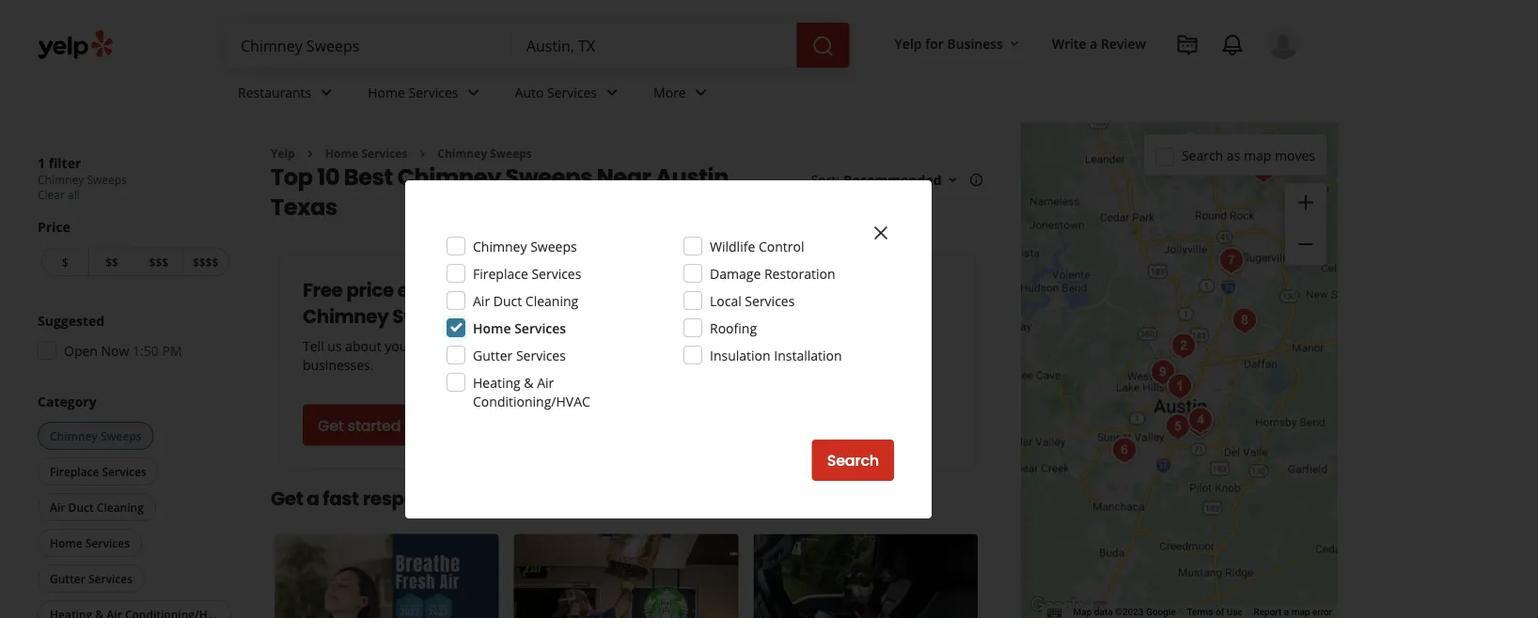 Task type: locate. For each thing, give the bounding box(es) containing it.
24 chevron down v2 image left auto
[[462, 81, 485, 104]]

silver lining chimney sweep image
[[1245, 151, 1282, 189], [1245, 151, 1282, 189]]

home services button
[[38, 529, 142, 558]]

1 horizontal spatial group
[[1285, 183, 1327, 266]]

get
[[490, 337, 509, 355]]

1 horizontal spatial gutter services
[[473, 346, 566, 364]]

0 vertical spatial gutter services
[[473, 346, 566, 364]]

home up gutter services button
[[50, 535, 82, 551]]

get left fast
[[271, 486, 303, 512]]

duct x - air duct cleaning & chimney sweep image
[[1213, 242, 1250, 280]]

project
[[416, 337, 459, 355]]

home services link up the chimney sweeps link
[[353, 68, 500, 122]]

1 horizontal spatial air duct cleaning
[[473, 292, 578, 310]]

1 horizontal spatial fireplace services
[[473, 265, 581, 283]]

sweeps right all
[[87, 172, 127, 188]]

1 vertical spatial search
[[827, 450, 879, 472]]

0 vertical spatial fireplace services
[[473, 265, 581, 283]]

gutter up heating
[[473, 346, 513, 364]]

0 horizontal spatial air duct cleaning
[[50, 500, 144, 515]]

error
[[1313, 607, 1332, 618]]

1 horizontal spatial search
[[1182, 146, 1224, 164]]

sweeps inside "button"
[[101, 428, 142, 444]]

0 horizontal spatial fireplace
[[50, 464, 99, 480]]

1 vertical spatial gutter
[[50, 571, 85, 587]]

0 horizontal spatial 24 chevron down v2 image
[[315, 81, 338, 104]]

2 vertical spatial air
[[50, 500, 65, 515]]

1 horizontal spatial fireplace
[[473, 265, 528, 283]]

clear
[[38, 187, 65, 203]]

air
[[473, 292, 490, 310], [537, 374, 554, 392], [50, 500, 65, 515]]

fireplace services inside search dialog
[[473, 265, 581, 283]]

1 24 chevron down v2 image from the left
[[315, 81, 338, 104]]

0 vertical spatial from
[[495, 277, 541, 303]]

home services link right top
[[325, 146, 407, 161]]

gutter down home services button
[[50, 571, 85, 587]]

1 horizontal spatial cleaning
[[525, 292, 578, 310]]

help
[[512, 337, 539, 355]]

of
[[1216, 607, 1224, 618]]

yelp link
[[271, 146, 295, 161]]

services inside "link"
[[547, 83, 597, 101]]

chimney sweeps up fireplace services button
[[50, 428, 142, 444]]

$$$ button
[[135, 248, 182, 276]]

write a review
[[1052, 34, 1146, 52]]

air up home services button
[[50, 500, 65, 515]]

fireplace
[[473, 265, 528, 283], [50, 464, 99, 480]]

austin liberty chimney image
[[1181, 406, 1218, 443]]

air duct cleaning inside search dialog
[[473, 292, 578, 310]]

zoom out image
[[1295, 233, 1317, 256]]

0 horizontal spatial search
[[827, 450, 879, 472]]

0 vertical spatial get
[[318, 415, 344, 436]]

0 vertical spatial yelp
[[895, 34, 922, 52]]

chimney sweeps inside search dialog
[[473, 237, 577, 255]]

2 24 chevron down v2 image from the left
[[462, 81, 485, 104]]

air duct cleaning down fireplace services button
[[50, 500, 144, 515]]

duct up get
[[493, 292, 522, 310]]

group
[[1285, 183, 1327, 266], [32, 311, 233, 366]]

0 vertical spatial chimney sweeps
[[438, 146, 532, 161]]

2 vertical spatial chimney sweeps
[[50, 428, 142, 444]]

yelp left "10"
[[271, 146, 295, 161]]

1 vertical spatial chimney sweeps
[[473, 237, 577, 255]]

chimney sweeps link
[[438, 146, 532, 161]]

24 chevron down v2 image right more
[[690, 81, 712, 104]]

yelp for yelp link
[[271, 146, 295, 161]]

fireplace left local
[[473, 265, 528, 283]]

search for search as map moves
[[1182, 146, 1224, 164]]

1 vertical spatial air duct cleaning
[[50, 500, 144, 515]]

24 chevron down v2 image
[[315, 81, 338, 104], [462, 81, 485, 104]]

0 horizontal spatial yelp
[[271, 146, 295, 161]]

sort:
[[811, 171, 840, 189]]

restoration
[[764, 265, 836, 283]]

air duct cleaning up help
[[473, 292, 578, 310]]

$$
[[106, 254, 118, 270]]

1 vertical spatial yelp
[[271, 146, 295, 161]]

get inside the get started 'button'
[[318, 415, 344, 436]]

$$$$ button
[[182, 248, 229, 276]]

a for report
[[1284, 607, 1289, 618]]

0 vertical spatial duct
[[493, 292, 522, 310]]

a inside write a review link
[[1090, 34, 1098, 52]]

gutter services up &
[[473, 346, 566, 364]]

16 chevron right v2 image right yelp link
[[303, 147, 318, 162]]

fireplace services inside button
[[50, 464, 146, 480]]

0 vertical spatial air
[[473, 292, 490, 310]]

0 horizontal spatial get
[[271, 486, 303, 512]]

a right write
[[1090, 34, 1098, 52]]

24 chevron down v2 image for home services
[[462, 81, 485, 104]]

fireplace down chimney sweeps "button"
[[50, 464, 99, 480]]

1:50
[[133, 342, 159, 360]]

24 chevron down v2 image inside 'more' link
[[690, 81, 712, 104]]

0 horizontal spatial gutter
[[50, 571, 85, 587]]

gutter services
[[473, 346, 566, 364], [50, 571, 133, 587]]

24 chevron down v2 image inside home services link
[[462, 81, 485, 104]]

better service image
[[1106, 432, 1143, 470]]

use
[[1227, 607, 1243, 618]]

2 horizontal spatial air
[[537, 374, 554, 392]]

search inside "button"
[[827, 450, 879, 472]]

2 24 chevron down v2 image from the left
[[690, 81, 712, 104]]

1 horizontal spatial 24 chevron down v2 image
[[462, 81, 485, 104]]

1 vertical spatial a
[[307, 486, 319, 512]]

lone star air duct and chimney image
[[1161, 368, 1199, 406], [1161, 368, 1199, 406]]

sweeps up "project"
[[392, 303, 464, 329]]

auto services
[[515, 83, 597, 101]]

search image
[[812, 35, 835, 57]]

0 horizontal spatial 16 chevron right v2 image
[[303, 147, 318, 162]]

duct up home services button
[[68, 500, 94, 515]]

a
[[1090, 34, 1098, 52], [307, 486, 319, 512], [1284, 607, 1289, 618]]

map left error
[[1292, 607, 1310, 618]]

suggested
[[38, 312, 105, 330]]

1 horizontal spatial gutter
[[473, 346, 513, 364]]

0 horizontal spatial gutter services
[[50, 571, 133, 587]]

price group
[[38, 218, 233, 280]]

cleaning
[[525, 292, 578, 310], [97, 500, 144, 515]]

yelp inside "button"
[[895, 34, 922, 52]]

yelp left for
[[895, 34, 922, 52]]

auto services link
[[500, 68, 638, 122]]

home services inside business categories element
[[368, 83, 458, 101]]

air up and
[[473, 292, 490, 310]]

2 16 chevron right v2 image from the left
[[415, 147, 430, 162]]

home up get
[[473, 319, 511, 337]]

duct inside search dialog
[[493, 292, 522, 310]]

business categories element
[[223, 68, 1300, 122]]

1 filter chimney sweeps clear all
[[38, 154, 127, 203]]

insulation installation
[[710, 346, 842, 364]]

projects image
[[1176, 34, 1199, 56]]

1 vertical spatial map
[[1292, 607, 1310, 618]]

damage restoration
[[710, 265, 836, 283]]

1 16 chevron right v2 image from the left
[[303, 147, 318, 162]]

sweeps inside top 10 best chimney sweeps near austin, texas
[[506, 161, 592, 193]]

hill country air duct and chimney sweeps image
[[1159, 409, 1197, 446]]

filter
[[49, 154, 81, 172]]

austin liberty chimney image
[[1181, 406, 1218, 443]]

16 chevron down v2 image
[[1007, 36, 1022, 51]]

sweeps inside 1 filter chimney sweeps clear all
[[87, 172, 127, 188]]

damage
[[710, 265, 761, 283]]

home services
[[368, 83, 458, 101], [325, 146, 407, 161], [473, 319, 566, 337], [50, 535, 130, 551]]

1 horizontal spatial get
[[318, 415, 344, 436]]

24 chevron down v2 image inside auto services "link"
[[601, 81, 623, 104]]

austin breeze image
[[1144, 354, 1182, 392], [1144, 354, 1182, 392]]

from right help
[[543, 337, 573, 355]]

from left local
[[495, 277, 541, 303]]

24 chevron down v2 image inside "restaurants" link
[[315, 81, 338, 104]]

0 horizontal spatial 24 chevron down v2 image
[[601, 81, 623, 104]]

for
[[925, 34, 944, 52]]

2 horizontal spatial a
[[1284, 607, 1289, 618]]

0 vertical spatial cleaning
[[525, 292, 578, 310]]

sweeps up fireplace services button
[[101, 428, 142, 444]]

lady bird home specialist image
[[1182, 402, 1219, 440]]

sweeps left near
[[506, 161, 592, 193]]

1 horizontal spatial 16 chevron right v2 image
[[415, 147, 430, 162]]

write
[[1052, 34, 1087, 52]]

1 horizontal spatial air
[[473, 292, 490, 310]]

0 vertical spatial air duct cleaning
[[473, 292, 578, 310]]

0 vertical spatial fireplace
[[473, 265, 528, 283]]

duct inside button
[[68, 500, 94, 515]]

fireplace services
[[473, 265, 581, 283], [50, 464, 146, 480]]

home services inside search dialog
[[473, 319, 566, 337]]

1 horizontal spatial 24 chevron down v2 image
[[690, 81, 712, 104]]

0 horizontal spatial duct
[[68, 500, 94, 515]]

24 chevron down v2 image right 'auto services'
[[601, 81, 623, 104]]

1 vertical spatial fireplace
[[50, 464, 99, 480]]

gutter inside button
[[50, 571, 85, 587]]

map
[[1244, 146, 1272, 164], [1292, 607, 1310, 618]]

24 chevron down v2 image right restaurants
[[315, 81, 338, 104]]

get started
[[318, 415, 401, 436]]

1 horizontal spatial from
[[543, 337, 573, 355]]

notifications image
[[1221, 34, 1244, 56]]

cleaning down fireplace services button
[[97, 500, 144, 515]]

0 horizontal spatial fireplace services
[[50, 464, 146, 480]]

1 horizontal spatial duct
[[493, 292, 522, 310]]

fireplace services down chimney sweeps "button"
[[50, 464, 146, 480]]

home services inside button
[[50, 535, 130, 551]]

chimney inside top 10 best chimney sweeps near austin, texas
[[397, 161, 501, 193]]

map right as
[[1244, 146, 1272, 164]]

sweeps
[[490, 146, 532, 161], [506, 161, 592, 193], [87, 172, 127, 188], [530, 237, 577, 255], [392, 303, 464, 329], [101, 428, 142, 444]]

terms of use link
[[1187, 607, 1243, 618]]

businesses.
[[303, 356, 374, 374]]

control
[[759, 237, 804, 255]]

0 horizontal spatial cleaning
[[97, 500, 144, 515]]

roofing
[[710, 319, 757, 337]]

1 vertical spatial cleaning
[[97, 500, 144, 515]]

yelp
[[895, 34, 922, 52], [271, 146, 295, 161]]

16 chevron right v2 image right best
[[415, 147, 430, 162]]

top 10 best chimney sweeps near austin, texas
[[271, 161, 735, 223]]

24 chevron down v2 image
[[601, 81, 623, 104], [690, 81, 712, 104]]

fireplace inside search dialog
[[473, 265, 528, 283]]

a right report
[[1284, 607, 1289, 618]]

fireplace services up help
[[473, 265, 581, 283]]

$
[[62, 254, 68, 270]]

1 vertical spatial group
[[32, 311, 233, 366]]

hammond fireplace and chimney service image
[[1226, 302, 1264, 340]]

air inside air duct cleaning button
[[50, 500, 65, 515]]

wildlife
[[710, 237, 755, 255]]

get for get a fast response
[[271, 486, 303, 512]]

0 vertical spatial gutter
[[473, 346, 513, 364]]

air right &
[[537, 374, 554, 392]]

local
[[544, 277, 589, 303]]

cleaning up help
[[525, 292, 578, 310]]

0 horizontal spatial group
[[32, 311, 233, 366]]

$$$
[[149, 254, 168, 270]]

0 vertical spatial group
[[1285, 183, 1327, 266]]

1 vertical spatial air
[[537, 374, 554, 392]]

None search field
[[226, 23, 853, 68]]

1 horizontal spatial a
[[1090, 34, 1098, 52]]

1 vertical spatial duct
[[68, 500, 94, 515]]

0 vertical spatial map
[[1244, 146, 1272, 164]]

sweeps up local
[[530, 237, 577, 255]]

gutter services inside search dialog
[[473, 346, 566, 364]]

a for get
[[307, 486, 319, 512]]

keyboard shortcuts image
[[1047, 609, 1062, 618]]

sweeps inside free price estimates from local chimney sweeps tell us about your project and get help from sponsored businesses.
[[392, 303, 464, 329]]

search for search
[[827, 450, 879, 472]]

gutter services down home services button
[[50, 571, 133, 587]]

get left started
[[318, 415, 344, 436]]

user actions element
[[880, 24, 1327, 139]]

chimney sweeps down auto
[[438, 146, 532, 161]]

pm
[[162, 342, 182, 360]]

24 chevron down v2 image for auto services
[[601, 81, 623, 104]]

1 vertical spatial get
[[271, 486, 303, 512]]

a left fast
[[307, 486, 319, 512]]

0 horizontal spatial map
[[1244, 146, 1272, 164]]

0 horizontal spatial air
[[50, 500, 65, 515]]

1 vertical spatial fireplace services
[[50, 464, 146, 480]]

home inside search dialog
[[473, 319, 511, 337]]

1
[[38, 154, 45, 172]]

1 vertical spatial gutter services
[[50, 571, 133, 587]]

home
[[368, 83, 405, 101], [325, 146, 359, 161], [473, 319, 511, 337], [50, 535, 82, 551]]

cleaning inside button
[[97, 500, 144, 515]]

0 vertical spatial a
[[1090, 34, 1098, 52]]

1 horizontal spatial yelp
[[895, 34, 922, 52]]

16 chevron right v2 image
[[303, 147, 318, 162], [415, 147, 430, 162]]

chimney sweeps down top 10 best chimney sweeps near austin, texas
[[473, 237, 577, 255]]

services
[[409, 83, 458, 101], [547, 83, 597, 101], [361, 146, 407, 161], [532, 265, 581, 283], [745, 292, 795, 310], [514, 319, 566, 337], [516, 346, 566, 364], [102, 464, 146, 480], [85, 535, 130, 551], [88, 571, 133, 587]]

chimney sweeps
[[438, 146, 532, 161], [473, 237, 577, 255], [50, 428, 142, 444]]

0 horizontal spatial a
[[307, 486, 319, 512]]

search button
[[812, 440, 894, 481]]

1 24 chevron down v2 image from the left
[[601, 81, 623, 104]]

home up best
[[368, 83, 405, 101]]

24 chevron down v2 image for more
[[690, 81, 712, 104]]

2 vertical spatial a
[[1284, 607, 1289, 618]]

0 vertical spatial search
[[1182, 146, 1224, 164]]

1 horizontal spatial map
[[1292, 607, 1310, 618]]

a for write
[[1090, 34, 1098, 52]]



Task type: describe. For each thing, give the bounding box(es) containing it.
texas
[[271, 191, 337, 223]]

fireplace services button
[[38, 458, 159, 486]]

free
[[303, 277, 343, 303]]

and
[[463, 337, 486, 355]]

1 vertical spatial home services link
[[325, 146, 407, 161]]

review
[[1101, 34, 1146, 52]]

near
[[597, 161, 651, 193]]

restaurants
[[238, 83, 311, 101]]

google image
[[1026, 594, 1088, 619]]

0 vertical spatial home services link
[[353, 68, 500, 122]]

business
[[947, 34, 1003, 52]]

yelp for yelp for business
[[895, 34, 922, 52]]

report
[[1254, 607, 1282, 618]]

get started button
[[303, 405, 416, 446]]

duct x - air duct cleaning & chimney sweep image
[[1213, 242, 1250, 280]]

response
[[363, 486, 449, 512]]

insulation
[[710, 346, 771, 364]]

started
[[347, 415, 401, 436]]

estimates
[[397, 277, 492, 303]]

terms of use
[[1187, 607, 1243, 618]]

your
[[385, 337, 413, 355]]

24 chevron down v2 image for restaurants
[[315, 81, 338, 104]]

home inside home services link
[[368, 83, 405, 101]]

$$$$
[[193, 254, 218, 270]]

zoom in image
[[1295, 191, 1317, 214]]

local services
[[710, 292, 795, 310]]

write a review link
[[1045, 26, 1154, 60]]

category
[[38, 393, 96, 410]]

more link
[[638, 68, 728, 122]]

google
[[1146, 607, 1176, 618]]

air duct cleaning inside button
[[50, 500, 144, 515]]

chimney inside chimney sweeps "button"
[[50, 428, 98, 444]]

10
[[317, 161, 340, 193]]

gutter services inside button
[[50, 571, 133, 587]]

map for moves
[[1244, 146, 1272, 164]]

as
[[1227, 146, 1241, 164]]

austin,
[[656, 161, 735, 193]]

report a map error
[[1254, 607, 1332, 618]]

sweeps inside search dialog
[[530, 237, 577, 255]]

installation
[[774, 346, 842, 364]]

16 info v2 image
[[969, 173, 984, 188]]

conditioning/hvac
[[473, 393, 590, 410]]

&
[[524, 374, 534, 392]]

©2023
[[1115, 607, 1144, 618]]

chimney inside search dialog
[[473, 237, 527, 255]]

free price estimates from local chimney sweeps image
[[813, 298, 907, 392]]

close image
[[870, 222, 892, 245]]

$ button
[[41, 248, 88, 276]]

price
[[38, 218, 70, 236]]

chimney inside 1 filter chimney sweeps clear all
[[38, 172, 84, 188]]

absolute chimney experts image
[[1165, 328, 1202, 365]]

map data ©2023 google
[[1073, 607, 1176, 618]]

data
[[1094, 607, 1113, 618]]

auto
[[515, 83, 544, 101]]

search dialog
[[0, 0, 1538, 619]]

map region
[[946, 22, 1427, 619]]

all
[[68, 187, 80, 203]]

moves
[[1275, 146, 1315, 164]]

open now 1:50 pm
[[64, 342, 182, 360]]

fireplace inside button
[[50, 464, 99, 480]]

home inside home services button
[[50, 535, 82, 551]]

category group
[[34, 392, 235, 619]]

open
[[64, 342, 98, 360]]

us
[[328, 337, 342, 355]]

top
[[271, 161, 313, 193]]

more
[[654, 83, 686, 101]]

group containing suggested
[[32, 311, 233, 366]]

about
[[345, 337, 381, 355]]

heating
[[473, 374, 521, 392]]

clear all link
[[38, 187, 80, 203]]

yelp for business
[[895, 34, 1003, 52]]

get a fast response
[[271, 486, 449, 512]]

gutter services button
[[38, 565, 145, 593]]

$$ button
[[88, 248, 135, 276]]

1 vertical spatial from
[[543, 337, 573, 355]]

cleaning inside search dialog
[[525, 292, 578, 310]]

16 chevron right v2 image for chimney sweeps
[[415, 147, 430, 162]]

price
[[346, 277, 394, 303]]

chimney inside free price estimates from local chimney sweeps tell us about your project and get help from sponsored businesses.
[[303, 303, 389, 329]]

home right top
[[325, 146, 359, 161]]

map for error
[[1292, 607, 1310, 618]]

16 chevron right v2 image for home services
[[303, 147, 318, 162]]

yelp for business button
[[887, 26, 1030, 60]]

heating & air conditioning/hvac
[[473, 374, 590, 410]]

sweeps down auto
[[490, 146, 532, 161]]

lady bird home specialist image
[[1182, 402, 1219, 440]]

fast
[[323, 486, 359, 512]]

gutter inside search dialog
[[473, 346, 513, 364]]

sponsored
[[576, 337, 641, 355]]

best
[[344, 161, 393, 193]]

map
[[1073, 607, 1092, 618]]

chimney sweeps inside chimney sweeps "button"
[[50, 428, 142, 444]]

air duct cleaning button
[[38, 494, 156, 522]]

terms
[[1187, 607, 1213, 618]]

get for get started
[[318, 415, 344, 436]]

local
[[710, 292, 742, 310]]

restaurants link
[[223, 68, 353, 122]]

tell
[[303, 337, 324, 355]]

chimney sweeps button
[[38, 422, 154, 450]]

air inside heating & air conditioning/hvac
[[537, 374, 554, 392]]

now
[[101, 342, 129, 360]]

free price estimates from local chimney sweeps tell us about your project and get help from sponsored businesses.
[[303, 277, 641, 374]]

report a map error link
[[1254, 607, 1332, 618]]

0 horizontal spatial from
[[495, 277, 541, 303]]



Task type: vqa. For each thing, say whether or not it's contained in the screenshot.
"Group" containing Suggested
yes



